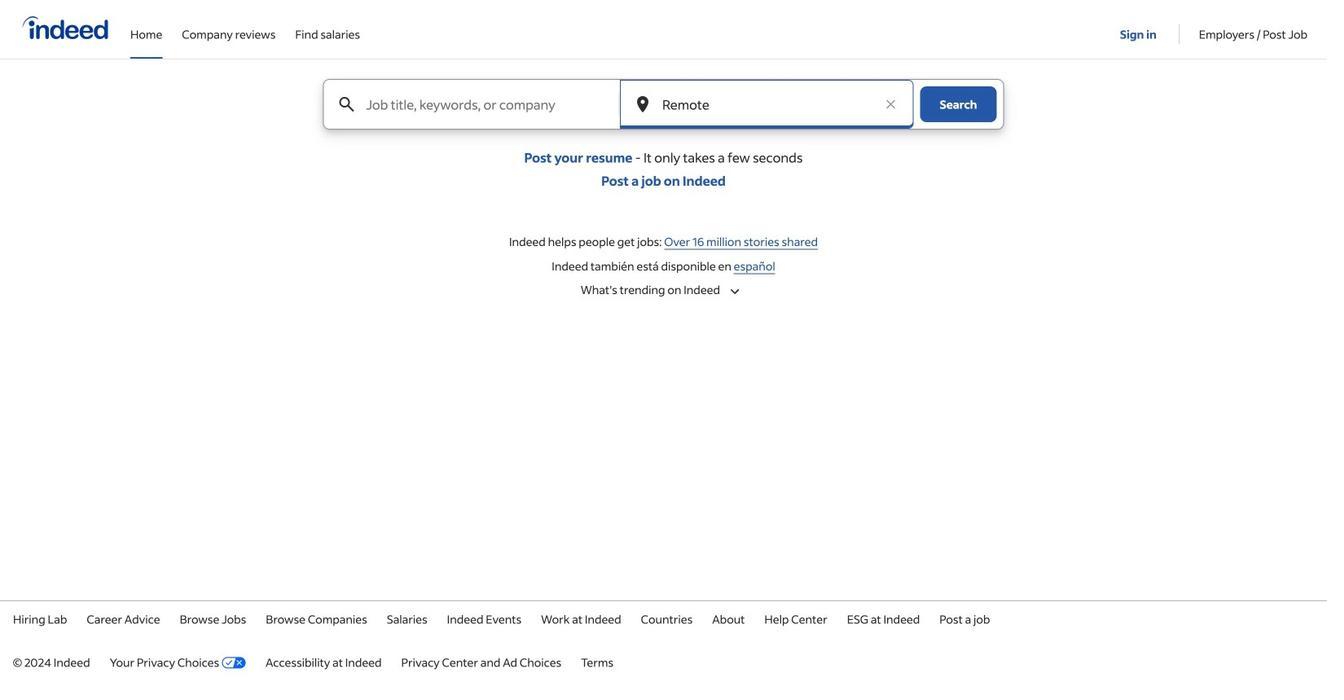 Task type: describe. For each thing, give the bounding box(es) containing it.
Edit location text field
[[659, 80, 875, 129]]



Task type: vqa. For each thing, say whether or not it's contained in the screenshot.
"Clear location input" "icon" on the top of page
yes



Task type: locate. For each thing, give the bounding box(es) containing it.
clear location input image
[[883, 96, 899, 112]]

None search field
[[310, 79, 1017, 149]]

section
[[0, 226, 1327, 282]]

main content
[[0, 79, 1327, 302]]

search: Job title, keywords, or company text field
[[363, 80, 618, 129]]



